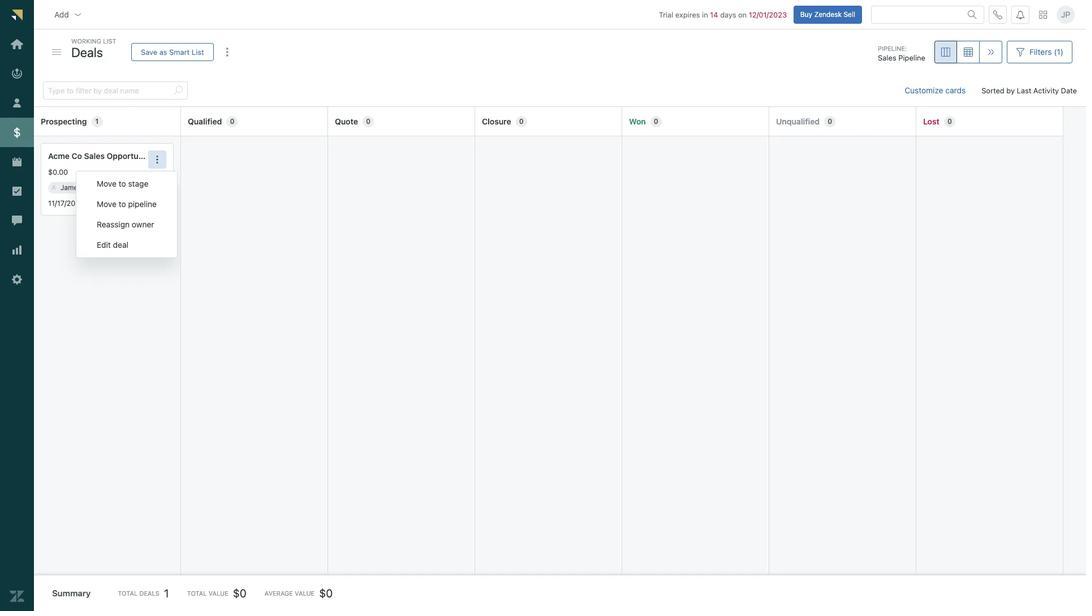 Task type: locate. For each thing, give the bounding box(es) containing it.
0 right won
[[654, 117, 658, 125]]

menu
[[76, 171, 178, 258]]

1 horizontal spatial deals
[[139, 590, 160, 597]]

search image left "calls" image
[[968, 10, 977, 19]]

move inside 'menu item'
[[97, 199, 117, 209]]

0 vertical spatial list
[[103, 37, 116, 45]]

stage
[[128, 179, 148, 188]]

jp button
[[1057, 5, 1075, 24]]

1 vertical spatial to
[[119, 199, 126, 209]]

total deals 1
[[118, 587, 169, 600]]

1 vertical spatial move
[[97, 199, 117, 209]]

0 right quote at left
[[366, 117, 371, 125]]

value inside total value $0
[[209, 590, 228, 597]]

to
[[119, 179, 126, 188], [119, 199, 126, 209]]

2 move from the top
[[97, 199, 117, 209]]

move for move to stage
[[97, 179, 117, 188]]

1 move from the top
[[97, 179, 117, 188]]

move inside menu item
[[97, 179, 117, 188]]

lost
[[923, 116, 940, 126]]

total for $0
[[187, 590, 207, 597]]

$0.00
[[48, 168, 68, 177]]

0 for closure
[[519, 117, 524, 125]]

total inside total value $0
[[187, 590, 207, 597]]

buy zendesk sell button
[[794, 5, 862, 24]]

to inside 'menu item'
[[119, 199, 126, 209]]

total
[[118, 590, 138, 597], [187, 590, 207, 597]]

move to stage
[[97, 179, 148, 188]]

0 right unqualified
[[828, 117, 832, 125]]

to left pipeline
[[119, 199, 126, 209]]

list right the 'working'
[[103, 37, 116, 45]]

reassign owner
[[97, 220, 154, 229]]

0 vertical spatial to
[[119, 179, 126, 188]]

list inside button
[[192, 47, 204, 56]]

3 0 from the left
[[519, 117, 524, 125]]

working
[[71, 37, 101, 45]]

reassign owner menu item
[[76, 214, 177, 235]]

1 to from the top
[[119, 179, 126, 188]]

1 vertical spatial deals
[[139, 590, 160, 597]]

0 vertical spatial 1
[[95, 117, 99, 125]]

0 horizontal spatial value
[[209, 590, 228, 597]]

$0 left average at the left of page
[[233, 587, 247, 600]]

0 horizontal spatial 1
[[95, 117, 99, 125]]

to inside menu item
[[119, 179, 126, 188]]

value for average value $0
[[295, 590, 315, 597]]

2 total from the left
[[187, 590, 207, 597]]

2 value from the left
[[295, 590, 315, 597]]

acme
[[48, 151, 70, 161]]

0 horizontal spatial search image
[[174, 86, 183, 95]]

list right smart
[[192, 47, 204, 56]]

move down peterson at the left top of the page
[[97, 199, 117, 209]]

1 horizontal spatial $0
[[319, 587, 333, 600]]

sales right "co" in the left top of the page
[[84, 151, 105, 161]]

save as smart list button
[[131, 43, 214, 61]]

opportunity
[[107, 151, 153, 161]]

list
[[103, 37, 116, 45], [192, 47, 204, 56]]

12/01/2023
[[749, 10, 787, 19]]

2 0 from the left
[[366, 117, 371, 125]]

0
[[230, 117, 234, 125], [366, 117, 371, 125], [519, 117, 524, 125], [654, 117, 658, 125], [828, 117, 832, 125], [948, 117, 952, 125]]

move down acme co sales opportunity link
[[97, 179, 117, 188]]

buy zendesk sell
[[800, 10, 856, 18]]

sales
[[878, 53, 897, 62], [84, 151, 105, 161]]

zendesk image
[[10, 589, 24, 604]]

1 value from the left
[[209, 590, 228, 597]]

5 0 from the left
[[828, 117, 832, 125]]

1 $0 from the left
[[233, 587, 247, 600]]

total value $0
[[187, 587, 247, 600]]

sales down pipeline:
[[878, 53, 897, 62]]

sorted by last activity date
[[982, 86, 1077, 95]]

1 horizontal spatial value
[[295, 590, 315, 597]]

total right summary
[[118, 590, 138, 597]]

move
[[97, 179, 117, 188], [97, 199, 117, 209]]

0 horizontal spatial total
[[118, 590, 138, 597]]

$0 right average at the left of page
[[319, 587, 333, 600]]

won
[[629, 116, 646, 126]]

2 to from the top
[[119, 199, 126, 209]]

$0
[[233, 587, 247, 600], [319, 587, 333, 600]]

save
[[141, 47, 157, 56]]

search image down smart
[[174, 86, 183, 95]]

0 vertical spatial move
[[97, 179, 117, 188]]

value inside average value $0
[[295, 590, 315, 597]]

total right total deals 1
[[187, 590, 207, 597]]

acme co sales opportunity link
[[48, 151, 153, 162]]

summary
[[52, 588, 91, 598]]

1 horizontal spatial sales
[[878, 53, 897, 62]]

0 for quote
[[366, 117, 371, 125]]

$0 for average value $0
[[319, 587, 333, 600]]

1 vertical spatial 1
[[164, 587, 169, 600]]

save as smart list
[[141, 47, 204, 56]]

1 horizontal spatial search image
[[968, 10, 977, 19]]

0 horizontal spatial list
[[103, 37, 116, 45]]

6 0 from the left
[[948, 117, 952, 125]]

0 vertical spatial sales
[[878, 53, 897, 62]]

value
[[209, 590, 228, 597], [295, 590, 315, 597]]

deal
[[113, 240, 128, 250]]

customize
[[905, 85, 944, 95]]

1 0 from the left
[[230, 117, 234, 125]]

to left stage
[[119, 179, 126, 188]]

0 right lost in the right of the page
[[948, 117, 952, 125]]

customize cards
[[905, 85, 966, 95]]

1 horizontal spatial 1
[[164, 587, 169, 600]]

1 left total value $0
[[164, 587, 169, 600]]

0 for won
[[654, 117, 658, 125]]

1 horizontal spatial total
[[187, 590, 207, 597]]

value for total value $0
[[209, 590, 228, 597]]

filters (1) button
[[1007, 41, 1073, 63]]

deals
[[71, 44, 103, 60], [139, 590, 160, 597]]

owner
[[132, 220, 154, 229]]

working list deals
[[71, 37, 116, 60]]

0 horizontal spatial sales
[[84, 151, 105, 161]]

handler image
[[52, 49, 61, 55]]

(1)
[[1054, 47, 1064, 57]]

0 right the qualified
[[230, 117, 234, 125]]

0 horizontal spatial deals
[[71, 44, 103, 60]]

4 0 from the left
[[654, 117, 658, 125]]

1 vertical spatial list
[[192, 47, 204, 56]]

0 vertical spatial deals
[[71, 44, 103, 60]]

0 right closure
[[519, 117, 524, 125]]

zendesk
[[814, 10, 842, 18]]

1 total from the left
[[118, 590, 138, 597]]

0 vertical spatial search image
[[968, 10, 977, 19]]

1 down type to filter by deal name field
[[95, 117, 99, 125]]

1 horizontal spatial list
[[192, 47, 204, 56]]

search image
[[968, 10, 977, 19], [174, 86, 183, 95]]

1
[[95, 117, 99, 125], [164, 587, 169, 600]]

2 $0 from the left
[[319, 587, 333, 600]]

deals inside total deals 1
[[139, 590, 160, 597]]

sales inside pipeline: sales pipeline
[[878, 53, 897, 62]]

in
[[702, 10, 708, 19]]

total inside total deals 1
[[118, 590, 138, 597]]

0 horizontal spatial $0
[[233, 587, 247, 600]]



Task type: vqa. For each thing, say whether or not it's contained in the screenshot.
Filters (1) button
yes



Task type: describe. For each thing, give the bounding box(es) containing it.
smart
[[169, 47, 190, 56]]

quote
[[335, 116, 358, 126]]

chevron down image
[[73, 10, 82, 19]]

11/17/2023
[[48, 198, 84, 207]]

overflow vertical fill image
[[223, 48, 232, 57]]

pipeline:
[[878, 45, 907, 52]]

reassign
[[97, 220, 130, 229]]

14
[[710, 10, 718, 19]]

add button
[[45, 3, 92, 26]]

filters (1)
[[1030, 47, 1064, 57]]

james peterson
[[61, 183, 112, 192]]

qualified
[[188, 116, 222, 126]]

pipeline: sales pipeline
[[878, 45, 926, 62]]

peterson
[[83, 183, 112, 192]]

sorted
[[982, 86, 1005, 95]]

average value $0
[[265, 587, 333, 600]]

add
[[54, 9, 69, 19]]

cards
[[946, 85, 966, 95]]

menu containing move to stage
[[76, 171, 178, 258]]

unqualified
[[776, 116, 820, 126]]

by
[[1007, 86, 1015, 95]]

on
[[738, 10, 747, 19]]

total for 1
[[118, 590, 138, 597]]

to for stage
[[119, 179, 126, 188]]

deals inside working list deals
[[71, 44, 103, 60]]

$0 for total value $0
[[233, 587, 247, 600]]

average
[[265, 590, 293, 597]]

prospecting
[[41, 116, 87, 126]]

0 for lost
[[948, 117, 952, 125]]

acme co sales opportunity
[[48, 151, 153, 161]]

pipeline
[[899, 53, 926, 62]]

buy
[[800, 10, 813, 18]]

1 vertical spatial sales
[[84, 151, 105, 161]]

jp
[[1061, 10, 1071, 19]]

zendesk products image
[[1039, 11, 1047, 18]]

contacts image
[[51, 185, 56, 190]]

expires
[[676, 10, 700, 19]]

james
[[61, 183, 81, 192]]

closure
[[482, 116, 511, 126]]

date
[[1061, 86, 1077, 95]]

move for move to pipeline
[[97, 199, 117, 209]]

last
[[1017, 86, 1032, 95]]

as
[[159, 47, 167, 56]]

calls image
[[994, 10, 1003, 19]]

edit
[[97, 240, 111, 250]]

co
[[72, 151, 82, 161]]

to for pipeline
[[119, 199, 126, 209]]

edit deal menu item
[[76, 235, 177, 255]]

trial expires in 14 days on 12/01/2023
[[659, 10, 787, 19]]

activity
[[1034, 86, 1059, 95]]

1 vertical spatial search image
[[174, 86, 183, 95]]

sell
[[844, 10, 856, 18]]

move to pipeline menu item
[[76, 194, 177, 214]]

move to stage menu item
[[76, 174, 177, 194]]

Type to filter by deal name field
[[48, 82, 169, 99]]

customize cards button
[[896, 79, 975, 102]]

0 for unqualified
[[828, 117, 832, 125]]

days
[[720, 10, 736, 19]]

list inside working list deals
[[103, 37, 116, 45]]

filters
[[1030, 47, 1052, 57]]

move to pipeline
[[97, 199, 157, 209]]

edit deal
[[97, 240, 128, 250]]

bell image
[[1016, 10, 1025, 19]]

pipeline
[[128, 199, 157, 209]]

0 for qualified
[[230, 117, 234, 125]]

trial
[[659, 10, 673, 19]]



